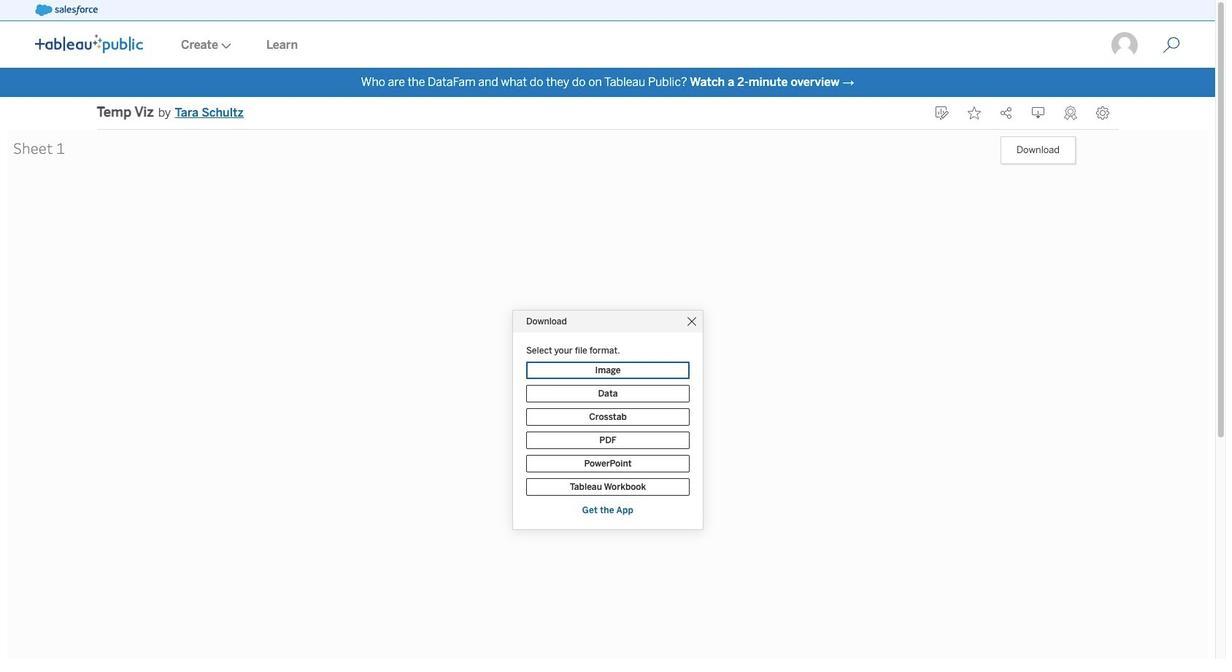 Task type: vqa. For each thing, say whether or not it's contained in the screenshot.
See new and inspiring data visualizations featured every weekday element
no



Task type: locate. For each thing, give the bounding box(es) containing it.
salesforce logo image
[[35, 4, 98, 16]]

go to search image
[[1145, 37, 1198, 54]]

create image
[[218, 43, 231, 49]]

nominate for viz of the day image
[[1064, 106, 1077, 120]]

tara.schultz image
[[1110, 31, 1140, 60]]



Task type: describe. For each thing, give the bounding box(es) containing it.
logo image
[[35, 34, 143, 53]]

favorite button image
[[968, 107, 981, 120]]

edit image
[[936, 107, 949, 120]]



